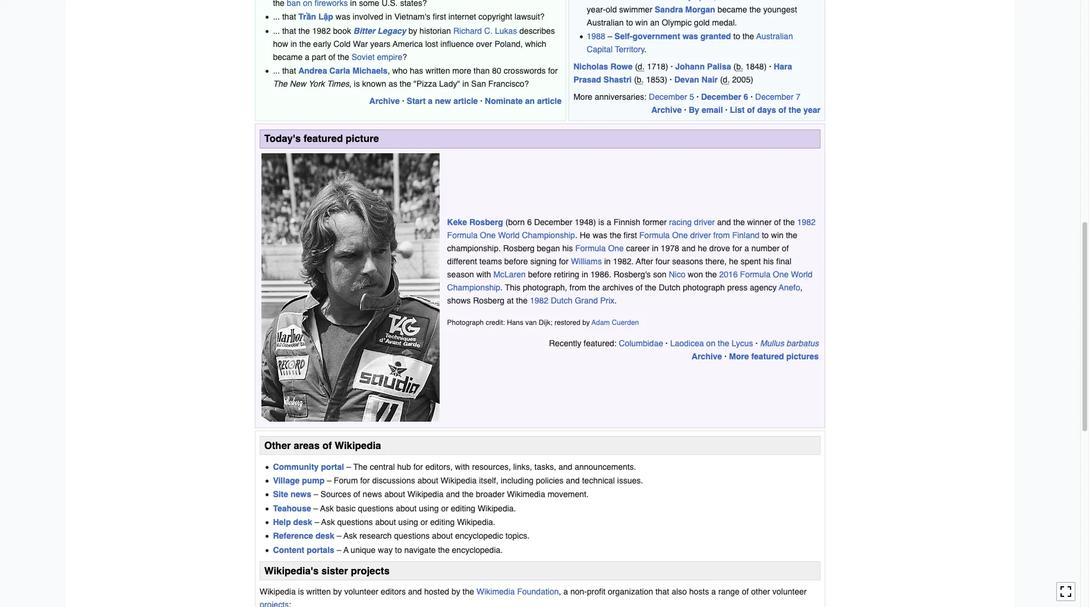 Task type: describe. For each thing, give the bounding box(es) containing it.
is inside ... that andrea carla michaels , who has written more than 80 crosswords for the new york times , is known as the "pizza lady" in san francisco?
[[354, 79, 360, 89]]

. for . he was the first formula one driver from finland
[[575, 231, 578, 240]]

seasons
[[673, 257, 704, 267]]

one inside 1982 formula one world championship
[[480, 231, 496, 240]]

cuerden
[[612, 319, 639, 327]]

and right editors
[[408, 588, 422, 597]]

encyclopedia.
[[452, 546, 503, 555]]

who
[[392, 66, 408, 75]]

number
[[752, 244, 780, 253]]

formula one link
[[576, 244, 624, 253]]

– right teahouse on the bottom left of the page
[[314, 504, 318, 513]]

wikipedia is written by volunteer editors and hosted by the wikimedia foundation , a non-profit organization that also hosts a range of other volunteer
[[260, 588, 807, 597]]

tasks,
[[535, 462, 556, 472]]

the left broader
[[462, 490, 474, 500]]

self-government was granted link
[[615, 32, 731, 41]]

community portal – the central hub for editors, with resources, links, tasks, and announcements. village pump – forum for discussions about wikipedia itself, including policies and technical issues. site news – sources of news about wikipedia and the broader wikimedia movement. teahouse – ask basic questions about using or editing wikipedia. help desk – ask questions about using or editing wikipedia. reference desk – ask research questions about encyclopedic topics. content portals – a unique way to navigate the encyclopedia.
[[273, 462, 643, 555]]

mclaren link
[[494, 270, 526, 280]]

pump
[[302, 476, 325, 486]]

... for ... that the 1982 book bitter legacy by historian richard c. lukas
[[273, 26, 280, 35]]

december for december 6
[[701, 92, 742, 102]]

by left adam
[[583, 319, 590, 327]]

1 vertical spatial ask
[[321, 518, 335, 527]]

michaels
[[353, 66, 388, 75]]

world for 1982 formula one world championship
[[498, 231, 520, 240]]

devan nair link
[[675, 75, 718, 85]]

1 vertical spatial questions
[[337, 518, 373, 527]]

has
[[410, 66, 423, 75]]

archive link for more featured pictures
[[692, 352, 723, 362]]

by down the vietnam's
[[409, 26, 417, 35]]

0 horizontal spatial 1982
[[312, 26, 331, 35]]

for right the hub
[[414, 462, 423, 472]]

, left non-
[[559, 588, 561, 597]]

for up retiring
[[559, 257, 569, 267]]

portal
[[321, 462, 344, 472]]

and up drove
[[718, 218, 731, 227]]

johann palisa ( b. 1848)
[[676, 62, 767, 72]]

a right 'hosts'
[[712, 588, 716, 597]]

keke rosberg (born 6 december 1948) is a finnish former racing driver and the winner of the
[[447, 218, 798, 227]]

one up 1982.
[[608, 244, 624, 253]]

rowe
[[611, 62, 633, 72]]

0 vertical spatial questions
[[358, 504, 394, 513]]

of right list
[[747, 105, 755, 115]]

the left early
[[299, 39, 311, 48]]

1982.
[[613, 257, 634, 267]]

1988 – self-government was granted to the
[[587, 32, 757, 41]]

the right winner
[[784, 218, 795, 227]]

of down rosberg's
[[636, 283, 643, 293]]

that for andrea
[[282, 66, 296, 75]]

finnish
[[614, 218, 641, 227]]

of inside community portal – the central hub for editors, with resources, links, tasks, and announcements. village pump – forum for discussions about wikipedia itself, including policies and technical issues. site news – sources of news about wikipedia and the broader wikimedia movement. teahouse – ask basic questions about using or editing wikipedia. help desk – ask questions about using or editing wikipedia. reference desk – ask research questions about encyclopedic topics. content portals – a unique way to navigate the encyclopedia.
[[354, 490, 361, 500]]

formula inside 2016 formula one world championship
[[740, 270, 771, 280]]

( for johann palisa
[[734, 62, 737, 72]]

written inside ... that andrea carla michaels , who has written more than 80 crosswords for the new york times , is known as the "pizza lady" in san francisco?
[[426, 66, 450, 75]]

of inside describes how in the early cold war years america lost influence over poland, which became a part of the
[[329, 52, 336, 62]]

the down the 7
[[789, 105, 802, 115]]

rosberg inside the to win the championship. rosberg began his
[[503, 244, 535, 253]]

was for government
[[683, 32, 699, 41]]

nair
[[702, 75, 718, 85]]

. for .
[[645, 45, 647, 54]]

1982 dutch grand prix .
[[530, 296, 617, 306]]

the right navigate
[[438, 546, 450, 555]]

, left who
[[388, 66, 390, 75]]

with inside community portal – the central hub for editors, with resources, links, tasks, and announcements. village pump – forum for discussions about wikipedia itself, including policies and technical issues. site news – sources of news about wikipedia and the broader wikimedia movement. teahouse – ask basic questions about using or editing wikipedia. help desk – ask questions about using or editing wikipedia. reference desk – ask research questions about encyclopedic topics. content portals – a unique way to navigate the encyclopedia.
[[455, 462, 470, 472]]

mullus
[[760, 339, 784, 349]]

nominate an article link
[[485, 96, 562, 106]]

australian inside australian capital territory
[[757, 32, 793, 41]]

the right "hosted" in the bottom of the page
[[463, 588, 474, 597]]

his inside in 1982. after four seasons there, he spent his final season with
[[764, 257, 774, 267]]

australian capital territory
[[587, 32, 793, 54]]

0 vertical spatial ask
[[320, 504, 334, 513]]

francisco?
[[489, 79, 529, 89]]

formula one driver from finland link
[[640, 231, 760, 240]]

the down there,
[[706, 270, 717, 280]]

spent
[[741, 257, 761, 267]]

press
[[728, 283, 748, 293]]

– down the pump
[[314, 490, 318, 500]]

0 vertical spatial using
[[419, 504, 439, 513]]

the inside ... that andrea carla michaels , who has written more than 80 crosswords for the new york times , is known as the "pizza lady" in san francisco?
[[273, 79, 287, 89]]

old
[[606, 5, 617, 14]]

by
[[689, 105, 700, 115]]

became inside describes how in the early cold war years america lost influence over poland, which became a part of the
[[273, 52, 303, 62]]

the right on
[[718, 339, 730, 349]]

– left a
[[337, 546, 342, 555]]

nicholas rowe link
[[574, 62, 633, 72]]

the inside community portal – the central hub for editors, with resources, links, tasks, and announcements. village pump – forum for discussions about wikipedia itself, including policies and technical issues. site news – sources of news about wikipedia and the broader wikimedia movement. teahouse – ask basic questions about using or editing wikipedia. help desk – ask questions about using or editing wikipedia. reference desk – ask research questions about encyclopedic topics. content portals – a unique way to navigate the encyclopedia.
[[353, 462, 368, 472]]

lycus
[[732, 339, 753, 349]]

he inside the 'career in 1978 and he drove for a number of different teams before signing for'
[[698, 244, 707, 253]]

movement.
[[548, 490, 589, 500]]

list of days of the year
[[730, 105, 821, 115]]

0 horizontal spatial using
[[398, 518, 418, 527]]

formula up "williams" link
[[576, 244, 606, 253]]

for right forum
[[360, 476, 370, 486]]

2 vertical spatial questions
[[394, 532, 430, 541]]

adam cuerden link
[[592, 319, 639, 327]]

formula one
[[576, 244, 624, 253]]

signing
[[531, 257, 557, 267]]

wikimedia inside community portal – the central hub for editors, with resources, links, tasks, and announcements. village pump – forum for discussions about wikipedia itself, including policies and technical issues. site news – sources of news about wikipedia and the broader wikimedia movement. teahouse – ask basic questions about using or editing wikipedia. help desk – ask questions about using or editing wikipedia. reference desk – ask research questions about encyclopedic topics. content portals – a unique way to navigate the encyclopedia.
[[507, 490, 546, 500]]

legacy
[[378, 26, 406, 35]]

before inside the 'career in 1978 and he drove for a number of different teams before signing for'
[[505, 257, 528, 267]]

community portal link
[[273, 462, 344, 472]]

capital
[[587, 45, 613, 54]]

site news link
[[273, 490, 311, 500]]

adam
[[592, 319, 610, 327]]

1 volunteer from the left
[[344, 588, 379, 597]]

one down racing
[[673, 231, 688, 240]]

0 vertical spatial b.
[[737, 62, 744, 72]]

foundation
[[517, 588, 559, 597]]

keke rosberg image
[[262, 153, 440, 422]]

0 horizontal spatial dutch
[[551, 296, 573, 306]]

by down "sister"
[[333, 588, 342, 597]]

resources,
[[472, 462, 511, 472]]

– up forum
[[347, 462, 351, 472]]

– down basic in the bottom left of the page
[[337, 532, 342, 541]]

december 6
[[701, 92, 749, 102]]

1 vertical spatial wikipedia.
[[457, 518, 496, 527]]

medal.
[[712, 18, 737, 27]]

by right "hosted" in the bottom of the page
[[452, 588, 461, 597]]

1 vertical spatial or
[[421, 518, 428, 527]]

1718)
[[647, 62, 669, 72]]

and down editors,
[[446, 490, 460, 500]]

to down medal.
[[734, 32, 741, 41]]

anefo
[[779, 283, 801, 293]]

laodicea
[[671, 339, 704, 349]]

0 vertical spatial driver
[[694, 218, 715, 227]]

archive link for start a new article
[[369, 96, 400, 106]]

sandra morgan
[[655, 5, 716, 14]]

1 vertical spatial before
[[528, 270, 552, 280]]

a left finnish on the right top of the page
[[607, 218, 612, 227]]

december up "began"
[[534, 218, 573, 227]]

a left non-
[[564, 588, 568, 597]]

... for ... that trần lập was involved in vietnam's first internet copyright lawsuit?
[[273, 12, 280, 21]]

mullus barbatus
[[760, 339, 819, 349]]

york
[[309, 79, 325, 89]]

profit
[[587, 588, 606, 597]]

wikimedia foundation link
[[477, 588, 559, 597]]

archive for start a new article
[[369, 96, 400, 106]]

dijk;
[[539, 319, 553, 327]]

johann palisa link
[[676, 62, 732, 72]]

and up movement.
[[566, 476, 580, 486]]

agency
[[750, 283, 777, 293]]

today's featured picture
[[264, 133, 379, 144]]

2 news from the left
[[363, 490, 382, 500]]

issues.
[[618, 476, 643, 486]]

1 vertical spatial first
[[624, 231, 637, 240]]

0 vertical spatial rosberg
[[470, 218, 503, 227]]

of down december 7
[[779, 105, 787, 115]]

formula down former
[[640, 231, 670, 240]]

devan
[[675, 75, 700, 85]]

0 vertical spatial first
[[433, 12, 446, 21]]

announcements.
[[575, 462, 637, 472]]

early
[[313, 39, 331, 48]]

lập
[[319, 12, 333, 21]]

an inside 'became the youngest australian to win an olympic gold medal.'
[[650, 18, 660, 27]]

. down archives
[[615, 296, 617, 306]]

in inside describes how in the early cold war years america lost influence over poland, which became a part of the
[[291, 39, 297, 48]]

2016
[[720, 270, 738, 280]]

0 vertical spatial wikipedia.
[[478, 504, 516, 513]]

he inside in 1982. after four seasons there, he spent his final season with
[[729, 257, 739, 267]]

. he was the first formula one driver from finland
[[575, 231, 760, 240]]

navigate
[[404, 546, 436, 555]]

wikipedia's
[[264, 565, 319, 577]]

0 vertical spatial desk
[[293, 518, 312, 527]]

and inside the 'career in 1978 and he drove for a number of different teams before signing for'
[[682, 244, 696, 253]]

soviet empire link
[[352, 52, 403, 62]]

1 news from the left
[[291, 490, 311, 500]]

archive link for by email
[[652, 105, 682, 115]]

youngest
[[764, 5, 798, 14]]

winner
[[748, 218, 772, 227]]

featured:
[[584, 339, 617, 349]]

2 article from the left
[[537, 96, 562, 106]]

– up reference desk link
[[315, 518, 319, 527]]

1848)
[[746, 62, 767, 72]]

for inside ... that andrea carla michaels , who has written more than 80 crosswords for the new york times , is known as the "pizza lady" in san francisco?
[[548, 66, 558, 75]]

lukas
[[495, 26, 517, 35]]

0 vertical spatial dutch
[[659, 283, 681, 293]]

policies
[[536, 476, 564, 486]]

1 vertical spatial 6
[[527, 218, 532, 227]]

2 vertical spatial was
[[593, 231, 608, 240]]

1 vertical spatial an
[[525, 96, 535, 106]]

editors
[[381, 588, 406, 597]]

and right tasks,
[[559, 462, 573, 472]]

0 horizontal spatial b.
[[637, 75, 644, 85]]

that left also
[[656, 588, 670, 597]]

the up 1848)
[[743, 32, 755, 41]]

of left other at the right of page
[[742, 588, 749, 597]]

hara prasad shastri link
[[574, 62, 793, 85]]

government
[[633, 32, 681, 41]]

new
[[435, 96, 451, 106]]

in down "williams" link
[[582, 270, 588, 280]]

0 vertical spatial 6
[[744, 92, 749, 102]]

( for devan nair
[[720, 75, 723, 85]]

a left new
[[428, 96, 433, 106]]

territory
[[615, 45, 645, 54]]

2 vertical spatial ask
[[344, 532, 357, 541]]

the down keke rosberg (born 6 december 1948) is a finnish former racing driver and the winner of the
[[610, 231, 622, 240]]

0 horizontal spatial from
[[570, 283, 587, 293]]

morgan
[[686, 5, 716, 14]]

devan nair ( d. 2005)
[[675, 75, 754, 85]]

1 vertical spatial desk
[[316, 532, 335, 541]]

more
[[453, 66, 472, 75]]

, inside , 14- year-old swimmer
[[714, 0, 717, 1]]

became inside 'became the youngest australian to win an olympic gold medal.'
[[718, 5, 748, 14]]

2 vertical spatial is
[[298, 588, 304, 597]]

the down cold
[[338, 52, 349, 62]]

the inside ... that andrea carla michaels , who has written more than 80 crosswords for the new york times , is known as the "pizza lady" in san francisco?
[[400, 79, 411, 89]]

1 article from the left
[[454, 96, 478, 106]]

with inside in 1982. after four seasons there, he spent his final season with
[[477, 270, 491, 280]]

more for more anniversaries:
[[574, 92, 593, 102]]

to inside the to win the championship. rosberg began his
[[762, 231, 769, 240]]



Task type: locate. For each thing, give the bounding box(es) containing it.
photograph credit: hans van dijk; restored by adam cuerden
[[447, 319, 639, 327]]

began
[[537, 244, 560, 253]]

before up mclaren link
[[505, 257, 528, 267]]

2 horizontal spatial archive
[[692, 352, 723, 362]]

0 vertical spatial written
[[426, 66, 450, 75]]

granted
[[701, 32, 731, 41]]

1 horizontal spatial the
[[353, 462, 368, 472]]

featured down mullus
[[752, 352, 784, 362]]

became down '14-'
[[718, 5, 748, 14]]

december 5 link
[[649, 92, 695, 102]]

his down number
[[764, 257, 774, 267]]

research
[[360, 532, 392, 541]]

is right 1948)
[[599, 218, 605, 227]]

columbidae
[[619, 339, 664, 349]]

archive down as
[[369, 96, 400, 106]]

1 vertical spatial d.
[[723, 75, 730, 85]]

broader
[[476, 490, 505, 500]]

... inside ... that andrea carla michaels , who has written more than 80 crosswords for the new york times , is known as the "pizza lady" in san francisco?
[[273, 66, 280, 75]]

1 vertical spatial with
[[455, 462, 470, 472]]

new
[[290, 79, 306, 89]]

the down '1986.'
[[589, 283, 600, 293]]

2 vertical spatial 1982
[[530, 296, 549, 306]]

that for the
[[282, 26, 296, 35]]

in inside the 'career in 1978 and he drove for a number of different teams before signing for'
[[652, 244, 659, 253]]

hosted
[[424, 588, 449, 597]]

0 vertical spatial an
[[650, 18, 660, 27]]

( right shastri at the right top of page
[[634, 75, 637, 85]]

0 vertical spatial is
[[354, 79, 360, 89]]

0 vertical spatial with
[[477, 270, 491, 280]]

1 horizontal spatial volunteer
[[773, 588, 807, 597]]

before down signing
[[528, 270, 552, 280]]

1 vertical spatial the
[[353, 462, 368, 472]]

nominate
[[485, 96, 523, 106]]

1 horizontal spatial australian
[[757, 32, 793, 41]]

to up number
[[762, 231, 769, 240]]

rosberg left at
[[473, 296, 505, 306]]

the left youngest
[[750, 5, 761, 14]]

0 vertical spatial wikimedia
[[507, 490, 546, 500]]

questions down basic in the bottom left of the page
[[337, 518, 373, 527]]

of inside the 'career in 1978 and he drove for a number of different teams before signing for'
[[782, 244, 789, 253]]

1988 link
[[587, 32, 606, 41]]

written
[[426, 66, 450, 75], [306, 588, 331, 597]]

0 vertical spatial from
[[714, 231, 730, 240]]

bitter legacy link
[[354, 26, 406, 35]]

vietnam's
[[395, 12, 431, 21]]

nicholas rowe ( d. 1718)
[[574, 62, 669, 72]]

formula inside 1982 formula one world championship
[[447, 231, 478, 240]]

andrea carla michaels link
[[299, 66, 388, 75]]

archive for more featured pictures
[[692, 352, 723, 362]]

1 horizontal spatial more
[[729, 352, 749, 362]]

championship for 2016 formula one world championship
[[447, 283, 501, 293]]

rosberg
[[470, 218, 503, 227], [503, 244, 535, 253], [473, 296, 505, 306]]

for right crosswords on the top of the page
[[548, 66, 558, 75]]

that for trần
[[282, 12, 296, 21]]

to inside community portal – the central hub for editors, with resources, links, tasks, and announcements. village pump – forum for discussions about wikipedia itself, including policies and technical issues. site news – sources of news about wikipedia and the broader wikimedia movement. teahouse – ask basic questions about using or editing wikipedia. help desk – ask questions about using or editing wikipedia. reference desk – ask research questions about encyclopedic topics. content portals – a unique way to navigate the encyclopedia.
[[395, 546, 402, 555]]

0 vertical spatial became
[[718, 5, 748, 14]]

1 horizontal spatial championship
[[522, 231, 575, 240]]

archive for by email
[[652, 105, 682, 115]]

0 horizontal spatial desk
[[293, 518, 312, 527]]

2 volunteer from the left
[[773, 588, 807, 597]]

that inside ... that andrea carla michaels , who has written more than 80 crosswords for the new york times , is known as the "pizza lady" in san francisco?
[[282, 66, 296, 75]]

1 vertical spatial championship
[[447, 283, 501, 293]]

more featured pictures
[[729, 352, 819, 362]]

. this photograph, from the archives of the dutch photograph press agency anefo
[[501, 283, 801, 293]]

0 vertical spatial featured
[[304, 133, 343, 144]]

december for december 7
[[756, 92, 794, 102]]

win inside 'became the youngest australian to win an olympic gold medal.'
[[636, 18, 648, 27]]

1 horizontal spatial win
[[772, 231, 784, 240]]

from up drove
[[714, 231, 730, 240]]

1 horizontal spatial first
[[624, 231, 637, 240]]

0 horizontal spatial an
[[525, 96, 535, 106]]

to down the swimmer
[[626, 18, 633, 27]]

the down son
[[645, 283, 657, 293]]

gold
[[694, 18, 710, 27]]

news down village pump link
[[291, 490, 311, 500]]

... for ... that andrea carla michaels , who has written more than 80 crosswords for the new york times , is known as the "pizza lady" in san francisco?
[[273, 66, 280, 75]]

1 vertical spatial from
[[570, 283, 587, 293]]

1982 for 1982 dutch grand prix .
[[530, 296, 549, 306]]

1 vertical spatial featured
[[752, 352, 784, 362]]

in inside in 1982. after four seasons there, he spent his final season with
[[605, 257, 611, 267]]

.
[[645, 45, 647, 54], [575, 231, 578, 240], [501, 283, 503, 293], [615, 296, 617, 306]]

andrea
[[299, 66, 327, 75]]

1 horizontal spatial 1982
[[530, 296, 549, 306]]

driver down racing driver link
[[691, 231, 711, 240]]

– left self-
[[608, 32, 613, 41]]

encyclopedic
[[455, 532, 504, 541]]

career
[[626, 244, 650, 253]]

1 horizontal spatial became
[[718, 5, 748, 14]]

1 horizontal spatial his
[[764, 257, 774, 267]]

0 horizontal spatial news
[[291, 490, 311, 500]]

one down final
[[773, 270, 789, 280]]

that up new
[[282, 66, 296, 75]]

credit:
[[486, 319, 505, 327]]

1 vertical spatial written
[[306, 588, 331, 597]]

1 ... from the top
[[273, 12, 280, 21]]

1 horizontal spatial news
[[363, 490, 382, 500]]

an right the "nominate"
[[525, 96, 535, 106]]

son
[[653, 270, 667, 280]]

there,
[[706, 257, 727, 267]]

0 horizontal spatial world
[[498, 231, 520, 240]]

written down wikipedia's sister projects
[[306, 588, 331, 597]]

an
[[650, 18, 660, 27], [525, 96, 535, 106]]

0 horizontal spatial archive
[[369, 96, 400, 106]]

. for . this photograph, from the archives of the dutch photograph press agency anefo
[[501, 283, 503, 293]]

the down 'trần'
[[299, 26, 310, 35]]

2005)
[[732, 75, 754, 85]]

involved
[[353, 12, 383, 21]]

1 vertical spatial 1982
[[798, 218, 816, 227]]

he down the formula one driver from finland link
[[698, 244, 707, 253]]

hara prasad shastri
[[574, 62, 793, 85]]

by email
[[689, 105, 723, 115]]

1 vertical spatial he
[[729, 257, 739, 267]]

final
[[777, 257, 792, 267]]

0 horizontal spatial he
[[698, 244, 707, 253]]

0 horizontal spatial featured
[[304, 133, 343, 144]]

1 vertical spatial wikimedia
[[477, 588, 515, 597]]

carla
[[330, 66, 350, 75]]

1 vertical spatial world
[[791, 270, 813, 280]]

1 vertical spatial dutch
[[551, 296, 573, 306]]

laodicea on the lycus
[[671, 339, 753, 349]]

ask down sources
[[320, 504, 334, 513]]

0 horizontal spatial archive link
[[369, 96, 400, 106]]

became the youngest australian to win an olympic gold medal.
[[587, 5, 798, 27]]

d. up ( b. 1853)
[[638, 62, 645, 72]]

fullscreen image
[[1061, 586, 1072, 598]]

editing
[[451, 504, 476, 513], [430, 518, 455, 527]]

the inside 'became the youngest australian to win an olympic gold medal.'
[[750, 5, 761, 14]]

1 vertical spatial win
[[772, 231, 784, 240]]

1 horizontal spatial from
[[714, 231, 730, 240]]

more down lycus
[[729, 352, 749, 362]]

championship inside 2016 formula one world championship
[[447, 283, 501, 293]]

more for more featured pictures
[[729, 352, 749, 362]]

b. up 2005)
[[737, 62, 744, 72]]

formula down keke
[[447, 231, 478, 240]]

formula
[[447, 231, 478, 240], [640, 231, 670, 240], [576, 244, 606, 253], [740, 270, 771, 280]]

mclaren before retiring in 1986. rosberg's son nico won the
[[494, 270, 720, 280]]

d. down johann palisa ( b. 1848)
[[723, 75, 730, 85]]

0 horizontal spatial article
[[454, 96, 478, 106]]

he
[[580, 231, 591, 240]]

0 vertical spatial win
[[636, 18, 648, 27]]

2016 formula one world championship link
[[447, 270, 813, 293]]

reference desk link
[[273, 532, 335, 541]]

one inside 2016 formula one world championship
[[773, 270, 789, 280]]

first down finnish on the right top of the page
[[624, 231, 637, 240]]

0 horizontal spatial written
[[306, 588, 331, 597]]

village pump link
[[273, 476, 325, 486]]

australian down old
[[587, 18, 624, 27]]

the inside the to win the championship. rosberg began his
[[786, 231, 798, 240]]

... that trần lập was involved in vietnam's first internet copyright lawsuit?
[[273, 12, 545, 21]]

of up final
[[782, 244, 789, 253]]

0 horizontal spatial 6
[[527, 218, 532, 227]]

was down gold
[[683, 32, 699, 41]]

rosberg down (born
[[503, 244, 535, 253]]

2 horizontal spatial archive link
[[692, 352, 723, 362]]

news down discussions
[[363, 490, 382, 500]]

and up seasons
[[682, 244, 696, 253]]

1 vertical spatial b.
[[637, 75, 644, 85]]

keke rosberg link
[[447, 218, 503, 227]]

1 vertical spatial more
[[729, 352, 749, 362]]

0 horizontal spatial volunteer
[[344, 588, 379, 597]]

the inside the ', shows rosberg at the'
[[516, 296, 528, 306]]

rosberg inside the ', shows rosberg at the'
[[473, 296, 505, 306]]

1 vertical spatial became
[[273, 52, 303, 62]]

archive link down december 5
[[652, 105, 682, 115]]

racing
[[669, 218, 692, 227]]

including
[[501, 476, 534, 486]]

0 vertical spatial world
[[498, 231, 520, 240]]

– down "portal"
[[327, 476, 332, 486]]

dutch
[[659, 283, 681, 293], [551, 296, 573, 306]]

( for nicholas rowe
[[635, 62, 638, 72]]

1 horizontal spatial using
[[419, 504, 439, 513]]

village
[[273, 476, 300, 486]]

6 up list
[[744, 92, 749, 102]]

2 horizontal spatial is
[[599, 218, 605, 227]]

1982 up early
[[312, 26, 331, 35]]

questions up navigate
[[394, 532, 430, 541]]

( right nair
[[720, 75, 723, 85]]

that left 'trần'
[[282, 12, 296, 21]]

is left known
[[354, 79, 360, 89]]

0 horizontal spatial australian
[[587, 18, 624, 27]]

december down "1853)"
[[649, 92, 688, 102]]

first up historian
[[433, 12, 446, 21]]

1 horizontal spatial b.
[[737, 62, 744, 72]]

world for 2016 formula one world championship
[[791, 270, 813, 280]]

part
[[312, 52, 326, 62]]

the up finland
[[734, 218, 745, 227]]

list
[[730, 105, 745, 115]]

(born
[[506, 218, 525, 227]]

2 ... from the top
[[273, 26, 280, 35]]

one down keke rosberg "link"
[[480, 231, 496, 240]]

different
[[447, 257, 477, 267]]

more down prasad
[[574, 92, 593, 102]]

or down editors,
[[441, 504, 449, 513]]

dutch down 'photograph,'
[[551, 296, 573, 306]]

, inside the ', shows rosberg at the'
[[801, 283, 803, 293]]

1 vertical spatial ...
[[273, 26, 280, 35]]

featured for more
[[752, 352, 784, 362]]

trần
[[299, 12, 316, 21]]

drove
[[710, 244, 731, 253]]

a inside the 'career in 1978 and he drove for a number of different teams before signing for'
[[745, 244, 750, 253]]

poland,
[[495, 39, 523, 48]]

in up mclaren before retiring in 1986. rosberg's son nico won the
[[605, 257, 611, 267]]

0 horizontal spatial the
[[273, 79, 287, 89]]

written up lady"
[[426, 66, 450, 75]]

. left he
[[575, 231, 578, 240]]

0 vertical spatial was
[[336, 12, 351, 21]]

1 horizontal spatial 6
[[744, 92, 749, 102]]

archive link down on
[[692, 352, 723, 362]]

1 horizontal spatial d.
[[723, 75, 730, 85]]

his right "began"
[[563, 244, 573, 253]]

columbidae link
[[619, 339, 664, 349]]

archive down december 5
[[652, 105, 682, 115]]

hosts
[[690, 588, 709, 597]]

australian inside 'became the youngest australian to win an olympic gold medal.'
[[587, 18, 624, 27]]

the up forum
[[353, 462, 368, 472]]

an up government on the top
[[650, 18, 660, 27]]

way
[[378, 546, 393, 555]]

for down finland
[[733, 244, 743, 253]]

questions
[[358, 504, 394, 513], [337, 518, 373, 527], [394, 532, 430, 541]]

1 horizontal spatial is
[[354, 79, 360, 89]]

1 vertical spatial driver
[[691, 231, 711, 240]]

1 horizontal spatial archive
[[652, 105, 682, 115]]

volunteer right other at the right of page
[[773, 588, 807, 597]]

2 horizontal spatial was
[[683, 32, 699, 41]]

about
[[418, 476, 439, 486], [385, 490, 405, 500], [396, 504, 417, 513], [375, 518, 396, 527], [432, 532, 453, 541]]

1982 inside 1982 formula one world championship
[[798, 218, 816, 227]]

pictures
[[787, 352, 819, 362]]

editors,
[[426, 462, 453, 472]]

van
[[526, 319, 537, 327]]

1982 for 1982 formula one world championship
[[798, 218, 816, 227]]

championship.
[[447, 244, 501, 253]]

0 vertical spatial championship
[[522, 231, 575, 240]]

anefo link
[[779, 283, 801, 293]]

world inside 2016 formula one world championship
[[791, 270, 813, 280]]

1 vertical spatial was
[[683, 32, 699, 41]]

a inside describes how in the early cold war years america lost influence over poland, which became a part of the
[[305, 52, 310, 62]]

in right how
[[291, 39, 297, 48]]

win inside the to win the championship. rosberg began his
[[772, 231, 784, 240]]

december for december 5
[[649, 92, 688, 102]]

former
[[643, 218, 667, 227]]

0 horizontal spatial first
[[433, 12, 446, 21]]

1 horizontal spatial he
[[729, 257, 739, 267]]

or up navigate
[[421, 518, 428, 527]]

central
[[370, 462, 395, 472]]

start
[[407, 96, 426, 106]]

in inside ... that andrea carla michaels , who has written more than 80 crosswords for the new york times , is known as the "pizza lady" in san francisco?
[[463, 79, 469, 89]]

championship for 1982 formula one world championship
[[522, 231, 575, 240]]

with down the teams at the top left of the page
[[477, 270, 491, 280]]

d. for 2005)
[[723, 75, 730, 85]]

areas
[[294, 440, 320, 452]]

1 vertical spatial editing
[[430, 518, 455, 527]]

1 horizontal spatial desk
[[316, 532, 335, 541]]

, shows rosberg at the
[[447, 283, 803, 306]]

0 vertical spatial he
[[698, 244, 707, 253]]

2 vertical spatial ...
[[273, 66, 280, 75]]

1 horizontal spatial with
[[477, 270, 491, 280]]

0 vertical spatial editing
[[451, 504, 476, 513]]

his inside the to win the championship. rosberg began his
[[563, 244, 573, 253]]

in left 1978 at the top
[[652, 244, 659, 253]]

to right way
[[395, 546, 402, 555]]

world inside 1982 formula one world championship
[[498, 231, 520, 240]]

d. for 1718)
[[638, 62, 645, 72]]

1 horizontal spatial world
[[791, 270, 813, 280]]

world up anefo link
[[791, 270, 813, 280]]

championship inside 1982 formula one world championship
[[522, 231, 575, 240]]

1 horizontal spatial featured
[[752, 352, 784, 362]]

from
[[714, 231, 730, 240], [570, 283, 587, 293]]

–
[[608, 32, 613, 41], [347, 462, 351, 472], [327, 476, 332, 486], [314, 490, 318, 500], [314, 504, 318, 513], [315, 518, 319, 527], [337, 532, 342, 541], [337, 546, 342, 555]]

3 ... from the top
[[273, 66, 280, 75]]

december up list of days of the year link at the right of page
[[756, 92, 794, 102]]

questions up research
[[358, 504, 394, 513]]

of right the areas
[[323, 440, 332, 452]]

wikipedia. up encyclopedic
[[457, 518, 496, 527]]

0 horizontal spatial d.
[[638, 62, 645, 72]]

, right 'agency'
[[801, 283, 803, 293]]

over
[[476, 39, 493, 48]]

of right part
[[329, 52, 336, 62]]

, down the andrea carla michaels link
[[349, 79, 352, 89]]

featured for today's
[[304, 133, 343, 144]]

1 vertical spatial australian
[[757, 32, 793, 41]]

australian capital territory link
[[587, 32, 793, 54]]

from up 1982 dutch grand prix .
[[570, 283, 587, 293]]

of right winner
[[774, 218, 781, 227]]

won
[[688, 270, 703, 280]]

volunteer
[[344, 588, 379, 597], [773, 588, 807, 597]]

0 vertical spatial ...
[[273, 12, 280, 21]]

desk up reference desk link
[[293, 518, 312, 527]]

organization
[[608, 588, 653, 597]]

1 horizontal spatial archive link
[[652, 105, 682, 115]]

to inside 'became the youngest australian to win an olympic gold medal.'
[[626, 18, 633, 27]]

win up number
[[772, 231, 784, 240]]

2 vertical spatial rosberg
[[473, 296, 505, 306]]

with right editors,
[[455, 462, 470, 472]]

archive link
[[369, 96, 400, 106], [652, 105, 682, 115], [692, 352, 723, 362]]

december 7
[[756, 92, 801, 102]]

0 vertical spatial the
[[273, 79, 287, 89]]

as
[[389, 79, 398, 89]]

1 horizontal spatial or
[[441, 504, 449, 513]]

0 horizontal spatial was
[[336, 12, 351, 21]]

was for lập
[[336, 12, 351, 21]]

0 horizontal spatial or
[[421, 518, 428, 527]]

the
[[750, 5, 761, 14], [299, 26, 310, 35], [743, 32, 755, 41], [299, 39, 311, 48], [338, 52, 349, 62], [400, 79, 411, 89], [789, 105, 802, 115], [734, 218, 745, 227], [784, 218, 795, 227], [610, 231, 622, 240], [786, 231, 798, 240], [706, 270, 717, 280], [589, 283, 600, 293], [645, 283, 657, 293], [516, 296, 528, 306], [718, 339, 730, 349], [462, 490, 474, 500], [438, 546, 450, 555], [463, 588, 474, 597]]

this
[[505, 283, 521, 293]]

in up the legacy
[[386, 12, 392, 21]]

1 vertical spatial rosberg
[[503, 244, 535, 253]]

help
[[273, 518, 291, 527]]

( b. 1853)
[[632, 75, 668, 85]]

( right rowe
[[635, 62, 638, 72]]

championship up "began"
[[522, 231, 575, 240]]



Task type: vqa. For each thing, say whether or not it's contained in the screenshot.


